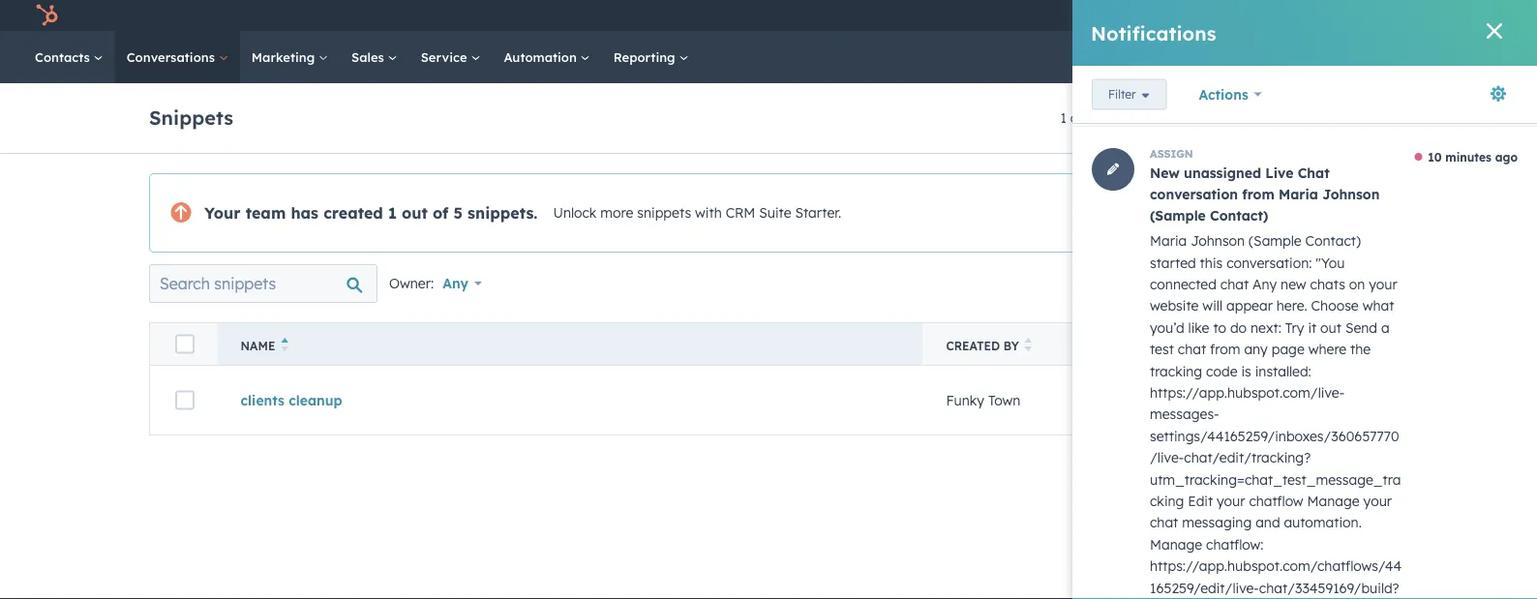 Task type: vqa. For each thing, say whether or not it's contained in the screenshot.
reporting
yes



Task type: locate. For each thing, give the bounding box(es) containing it.
1 horizontal spatial 5
[[1087, 109, 1095, 126]]

date
[[1256, 332, 1287, 346], [1101, 339, 1132, 353]]

0 horizontal spatial of
[[433, 203, 449, 223]]

1 press to sort. image from the left
[[1025, 338, 1032, 351]]

press to sort. element right by
[[1025, 338, 1032, 354]]

press to sort. element right date modified
[[1357, 338, 1364, 354]]

1 horizontal spatial 1
[[1061, 109, 1067, 126]]

hubspot image
[[35, 4, 58, 27]]

press to sort. image inside created by button
[[1025, 338, 1032, 351]]

cleanup
[[289, 392, 342, 409]]

minutes down date created
[[1120, 392, 1171, 409]]

date for date created
[[1101, 339, 1132, 353]]

28 minutes ago down date created
[[1101, 392, 1200, 409]]

press to sort. image
[[1025, 338, 1032, 351], [1195, 338, 1202, 351]]

town
[[988, 392, 1021, 409]]

0 horizontal spatial 28
[[1101, 392, 1117, 409]]

help button
[[1316, 0, 1349, 31]]

2 minutes from the left
[[1275, 392, 1326, 409]]

1 horizontal spatial press to sort. element
[[1195, 338, 1202, 354]]

5
[[1087, 109, 1095, 126], [454, 203, 463, 223]]

ago down date modified button
[[1330, 392, 1355, 409]]

menu containing funky
[[1126, 0, 1514, 31]]

out
[[402, 203, 428, 223]]

0 horizontal spatial 28 minutes ago
[[1101, 392, 1200, 409]]

1 ago from the left
[[1175, 392, 1200, 409]]

ago down date created button
[[1175, 392, 1200, 409]]

snippet
[[1331, 111, 1372, 125]]

upgrade down create
[[1285, 204, 1344, 221]]

press to sort. element for created
[[1195, 338, 1202, 354]]

minutes down modified
[[1275, 392, 1326, 409]]

1 vertical spatial 1
[[388, 203, 397, 223]]

1 horizontal spatial of
[[1071, 109, 1084, 126]]

0 horizontal spatial press to sort. image
[[1025, 338, 1032, 351]]

28
[[1101, 392, 1117, 409], [1256, 392, 1272, 409]]

create
[[1292, 111, 1328, 125]]

marketplaces image
[[1283, 9, 1300, 26]]

press to sort. element inside date created button
[[1195, 338, 1202, 354]]

0 horizontal spatial minutes
[[1120, 392, 1171, 409]]

name button
[[217, 323, 923, 365]]

created inside snippets banner
[[1099, 109, 1148, 126]]

upgrade image
[[1139, 9, 1157, 26]]

reporting link
[[602, 31, 700, 83]]

ago
[[1175, 392, 1200, 409], [1330, 392, 1355, 409]]

press to sort. element inside date modified button
[[1357, 338, 1364, 354]]

create snippet
[[1292, 111, 1372, 125]]

press to sort. image right by
[[1025, 338, 1032, 351]]

press to sort. image inside date created button
[[1195, 338, 1202, 351]]

2 press to sort. image from the left
[[1195, 338, 1202, 351]]

conversations
[[127, 49, 219, 65]]

0 horizontal spatial ago
[[1175, 392, 1200, 409]]

0 horizontal spatial date
[[1101, 339, 1132, 353]]

minutes
[[1120, 392, 1171, 409], [1275, 392, 1326, 409]]

1 horizontal spatial press to sort. image
[[1195, 338, 1202, 351]]

contacts link
[[23, 31, 115, 83]]

3 press to sort. element from the left
[[1357, 338, 1364, 354]]

0 vertical spatial upgrade
[[1161, 9, 1215, 25]]

1 vertical spatial created
[[324, 203, 383, 223]]

menu
[[1126, 0, 1514, 31]]

0 vertical spatial 1
[[1061, 109, 1067, 126]]

with
[[695, 204, 722, 221]]

conversations link
[[115, 31, 240, 83]]

modified
[[1256, 346, 1319, 361]]

1 vertical spatial 5
[[454, 203, 463, 223]]

created
[[1099, 109, 1148, 126], [324, 203, 383, 223], [1135, 339, 1189, 353]]

automation link
[[492, 31, 602, 83]]

created
[[946, 339, 1000, 353]]

your team has created 1 out of 5 snippets.
[[204, 203, 538, 223]]

automation
[[504, 49, 581, 65]]

date inside date modified
[[1256, 332, 1287, 346]]

1 28 from the left
[[1101, 392, 1117, 409]]

1 28 minutes ago from the left
[[1101, 392, 1200, 409]]

menu item
[[1229, 0, 1232, 31]]

1 press to sort. element from the left
[[1025, 338, 1032, 354]]

1 horizontal spatial ago
[[1330, 392, 1355, 409]]

press to sort. element
[[1025, 338, 1032, 354], [1195, 338, 1202, 354], [1357, 338, 1364, 354]]

press to sort. image right date created
[[1195, 338, 1202, 351]]

0 vertical spatial of
[[1071, 109, 1084, 126]]

upgrade
[[1161, 9, 1215, 25], [1285, 204, 1344, 221]]

press to sort. element right date created
[[1195, 338, 1202, 354]]

of
[[1071, 109, 1084, 126], [433, 203, 449, 223]]

0 vertical spatial 5
[[1087, 109, 1095, 126]]

settings image
[[1356, 8, 1373, 26]]

0 horizontal spatial upgrade
[[1161, 9, 1215, 25]]

2 vertical spatial created
[[1135, 339, 1189, 353]]

sales
[[351, 49, 388, 65]]

date modified button
[[1233, 323, 1388, 365]]

1 minutes from the left
[[1120, 392, 1171, 409]]

2 28 minutes ago from the left
[[1256, 392, 1355, 409]]

marketplaces button
[[1271, 0, 1312, 31]]

folder
[[1215, 111, 1247, 125]]

1 horizontal spatial minutes
[[1275, 392, 1326, 409]]

reporting
[[614, 49, 679, 65]]

upgrade right upgrade image
[[1161, 9, 1215, 25]]

28 minutes ago
[[1101, 392, 1200, 409], [1256, 392, 1355, 409]]

press to sort. element for by
[[1025, 338, 1032, 354]]

1 horizontal spatial date
[[1256, 332, 1287, 346]]

28 down date created
[[1101, 392, 1117, 409]]

1 horizontal spatial 28
[[1256, 392, 1272, 409]]

1 horizontal spatial 28 minutes ago
[[1256, 392, 1355, 409]]

0 horizontal spatial 1
[[388, 203, 397, 223]]

search button
[[1487, 41, 1520, 74]]

1 vertical spatial upgrade
[[1285, 204, 1344, 221]]

marketing
[[252, 49, 319, 65]]

0 horizontal spatial press to sort. element
[[1025, 338, 1032, 354]]

new
[[1188, 111, 1212, 125]]

0 vertical spatial created
[[1099, 109, 1148, 126]]

unlock more snippets with crm suite starter.
[[553, 204, 841, 221]]

ascending sort. press to sort descending. image
[[281, 338, 288, 351]]

28 down modified
[[1256, 392, 1272, 409]]

press to sort. element inside created by button
[[1025, 338, 1032, 354]]

2 horizontal spatial press to sort. element
[[1357, 338, 1364, 354]]

clients
[[241, 392, 285, 409]]

any
[[443, 275, 469, 292]]

1
[[1061, 109, 1067, 126], [388, 203, 397, 223]]

help image
[[1323, 9, 1341, 26]]

5 inside snippets banner
[[1087, 109, 1095, 126]]

owner:
[[389, 275, 434, 292]]

28 minutes ago down modified
[[1256, 392, 1355, 409]]

2 ago from the left
[[1330, 392, 1355, 409]]

by
[[1004, 339, 1019, 353]]

funky
[[1450, 7, 1483, 23]]

2 press to sort. element from the left
[[1195, 338, 1202, 354]]



Task type: describe. For each thing, give the bounding box(es) containing it.
1 vertical spatial of
[[433, 203, 449, 223]]

notifications button
[[1381, 0, 1413, 31]]

team
[[246, 203, 286, 223]]

new folder button
[[1171, 103, 1264, 134]]

press to sort. element for modified
[[1357, 338, 1364, 354]]

calling icon button
[[1234, 3, 1267, 28]]

press to sort. image
[[1357, 338, 1364, 351]]

1 horizontal spatial upgrade
[[1285, 204, 1344, 221]]

1 of 5 created
[[1061, 109, 1148, 126]]

of inside snippets banner
[[1071, 109, 1084, 126]]

upgrade link
[[1261, 194, 1368, 232]]

date created
[[1101, 339, 1189, 353]]

notifications image
[[1388, 9, 1406, 26]]

snippets
[[149, 105, 233, 129]]

created by button
[[923, 323, 1078, 365]]

marketing link
[[240, 31, 340, 83]]

date for date modified
[[1256, 332, 1287, 346]]

date modified
[[1256, 332, 1319, 361]]

funky town
[[946, 392, 1021, 409]]

search image
[[1497, 50, 1510, 64]]

created by
[[946, 339, 1019, 353]]

upgrade inside menu
[[1161, 9, 1215, 25]]

settings link
[[1352, 5, 1377, 26]]

suite
[[759, 204, 792, 221]]

Search search field
[[149, 264, 378, 303]]

Search HubSpot search field
[[1265, 41, 1503, 74]]

your
[[204, 203, 241, 223]]

any button
[[442, 264, 495, 303]]

funky button
[[1417, 0, 1512, 31]]

unlock
[[553, 204, 597, 221]]

has
[[291, 203, 319, 223]]

2 28 from the left
[[1256, 392, 1272, 409]]

snippets
[[637, 204, 691, 221]]

new folder
[[1188, 111, 1247, 125]]

contacts
[[35, 49, 94, 65]]

created for has
[[324, 203, 383, 223]]

press to sort. image for date created
[[1195, 338, 1202, 351]]

starter.
[[795, 204, 841, 221]]

sales link
[[340, 31, 409, 83]]

1 inside snippets banner
[[1061, 109, 1067, 126]]

calling icon image
[[1242, 8, 1260, 25]]

name
[[241, 339, 275, 353]]

funky town image
[[1429, 7, 1446, 24]]

snippets banner
[[149, 97, 1388, 134]]

service
[[421, 49, 471, 65]]

date created button
[[1078, 323, 1233, 365]]

press to sort. image for created by
[[1025, 338, 1032, 351]]

crm
[[726, 204, 756, 221]]

created inside date created button
[[1135, 339, 1189, 353]]

clients cleanup link
[[241, 392, 342, 409]]

snippets.
[[468, 203, 538, 223]]

more
[[601, 204, 634, 221]]

created for 5
[[1099, 109, 1148, 126]]

funky
[[946, 392, 985, 409]]

create snippet button
[[1275, 103, 1388, 134]]

hubspot link
[[23, 4, 73, 27]]

0 horizontal spatial 5
[[454, 203, 463, 223]]

ascending sort. press to sort descending. element
[[281, 338, 288, 354]]

service link
[[409, 31, 492, 83]]

clients cleanup
[[241, 392, 342, 409]]



